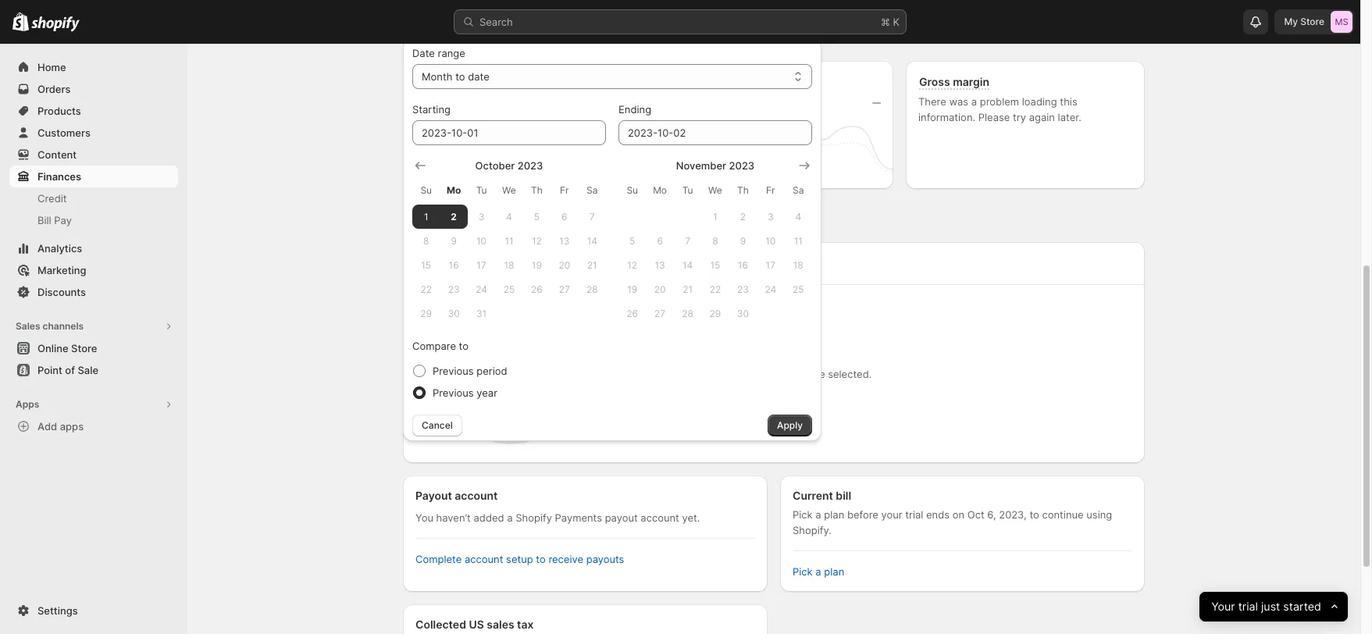 Task type: locate. For each thing, give the bounding box(es) containing it.
account for payout account
[[455, 489, 498, 502]]

2 16 from the left
[[738, 259, 748, 271]]

1 fr from the left
[[560, 184, 569, 196]]

month down the date range
[[422, 70, 453, 83]]

8 down "november 2023"
[[713, 235, 719, 247]]

month to date up the date range
[[427, 18, 490, 30]]

$0.00 down the date range
[[416, 94, 462, 113]]

2023 right 2,
[[623, 18, 646, 30]]

payout account
[[416, 489, 498, 502]]

1 10 from the left
[[477, 235, 487, 247]]

2 4 button from the left
[[785, 205, 813, 229]]

0 horizontal spatial 20
[[559, 259, 570, 271]]

grid containing november
[[619, 158, 813, 326]]

2 button for october 2023
[[440, 205, 468, 229]]

2 monday element from the left
[[646, 177, 674, 205]]

month inside dropdown button
[[427, 18, 455, 30]]

sunday element
[[413, 177, 440, 205], [619, 177, 646, 205]]

2 24 button from the left
[[757, 277, 785, 302]]

mo for october
[[447, 184, 461, 196]]

2 1 from the left
[[713, 211, 718, 223]]

plan
[[824, 509, 845, 521], [824, 566, 845, 578]]

trial inside current bill pick a plan before your trial ends on oct 6, 2023, to continue using shopify.
[[906, 509, 924, 521]]

tuesday element
[[468, 177, 496, 205], [674, 177, 702, 205]]

0 horizontal spatial 30 button
[[440, 302, 468, 326]]

7
[[590, 211, 595, 223], [685, 235, 691, 247]]

3 for october 2023
[[479, 211, 485, 223]]

1 16 button from the left
[[440, 253, 468, 277]]

0 horizontal spatial 20 button
[[551, 253, 579, 277]]

1 button
[[413, 205, 440, 229], [702, 205, 729, 229]]

compare to
[[413, 340, 469, 352]]

2023,
[[999, 509, 1027, 521]]

2 pick from the top
[[793, 566, 813, 578]]

28 button
[[579, 277, 606, 302], [674, 302, 702, 326]]

2 vertical spatial account
[[465, 553, 504, 566]]

trial left just
[[1239, 600, 1258, 614]]

1 horizontal spatial 29
[[710, 308, 721, 320]]

1 3 from the left
[[479, 211, 485, 223]]

wednesday element for october
[[496, 177, 523, 205]]

orders link
[[9, 78, 178, 100]]

sales right no
[[694, 368, 719, 380]]

2 9 button from the left
[[729, 229, 757, 253]]

thursday element down october 2023
[[523, 177, 551, 205]]

23 for second 23 button from the right
[[448, 284, 460, 295]]

1 vertical spatial previous
[[433, 387, 474, 399]]

8 button down "november 2023"
[[702, 229, 729, 253]]

1 1 from the left
[[424, 211, 429, 223]]

tuesday element for october 2023
[[468, 177, 496, 205]]

shopify image
[[13, 12, 29, 31]]

11
[[505, 235, 514, 247], [794, 235, 803, 247]]

previous up previous year
[[433, 365, 474, 377]]

0 horizontal spatial 15
[[421, 259, 431, 271]]

account up added
[[455, 489, 498, 502]]

30 for first 30 button
[[448, 308, 460, 320]]

0 horizontal spatial tu
[[476, 184, 487, 196]]

0 horizontal spatial 11
[[505, 235, 514, 247]]

1 vertical spatial there
[[622, 368, 650, 380]]

1 vertical spatial store
[[71, 342, 97, 355]]

1 horizontal spatial 15
[[711, 259, 721, 271]]

27 for 27 button to the left
[[559, 284, 570, 295]]

we down "november 2023"
[[709, 184, 723, 196]]

we down october 2023
[[502, 184, 516, 196]]

1 horizontal spatial 23
[[737, 284, 749, 295]]

sep left 1-
[[564, 18, 581, 30]]

1 horizontal spatial 25 button
[[785, 277, 813, 302]]

previous for previous year
[[433, 387, 474, 399]]

2 8 from the left
[[713, 235, 719, 247]]

2 previous from the top
[[433, 387, 474, 399]]

online store link
[[9, 338, 178, 359]]

1 horizontal spatial sales
[[694, 368, 719, 380]]

1 tuesday element from the left
[[468, 177, 496, 205]]

payouts
[[587, 553, 625, 566]]

1 plan from the top
[[824, 509, 845, 521]]

0 horizontal spatial sunday element
[[413, 177, 440, 205]]

2 tu from the left
[[683, 184, 693, 196]]

2 3 button from the left
[[757, 205, 785, 229]]

0 horizontal spatial 2
[[451, 211, 457, 223]]

0 horizontal spatial 24 button
[[468, 277, 496, 302]]

29 button
[[413, 302, 440, 326], [702, 302, 729, 326]]

sale
[[78, 364, 98, 377]]

1 button down "november 2023"
[[702, 205, 729, 229]]

1 30 from the left
[[448, 308, 460, 320]]

1 4 button from the left
[[496, 205, 523, 229]]

2023
[[623, 18, 646, 30], [518, 159, 543, 172], [729, 159, 755, 172]]

saturday element for october 2023
[[579, 177, 606, 205]]

saturday element
[[579, 177, 606, 205], [785, 177, 813, 205]]

30 button left 31
[[440, 302, 468, 326]]

wednesday element down october 2023
[[496, 177, 523, 205]]

thursday element down "november 2023"
[[729, 177, 757, 205]]

there left were
[[622, 368, 650, 380]]

store inside "button"
[[71, 342, 97, 355]]

date inside dropdown button
[[470, 18, 490, 30]]

1 22 button from the left
[[413, 277, 440, 302]]

starting
[[413, 103, 451, 116]]

there down gross
[[919, 95, 947, 108]]

there
[[919, 95, 947, 108], [622, 368, 650, 380]]

7 button
[[579, 205, 606, 229], [674, 229, 702, 253]]

account
[[455, 489, 498, 502], [641, 512, 680, 524], [465, 553, 504, 566]]

2 we from the left
[[709, 184, 723, 196]]

discounts link
[[9, 281, 178, 303]]

channels
[[43, 320, 84, 332]]

sa for october 2023
[[587, 184, 598, 196]]

1 2 button from the left
[[440, 205, 468, 229]]

year
[[477, 387, 498, 399]]

2 30 from the left
[[737, 308, 749, 320]]

0 horizontal spatial 7
[[590, 211, 595, 223]]

0 horizontal spatial 1 button
[[413, 205, 440, 229]]

1 horizontal spatial th
[[738, 184, 749, 196]]

1 sep from the left
[[564, 18, 581, 30]]

1 th from the left
[[531, 184, 543, 196]]

1 horizontal spatial 8 button
[[702, 229, 729, 253]]

1 23 from the left
[[448, 284, 460, 295]]

1 left breakdown
[[424, 211, 429, 223]]

your trial just started
[[1212, 600, 1322, 614]]

9 button
[[440, 229, 468, 253], [729, 229, 757, 253]]

1 15 button from the left
[[413, 253, 440, 277]]

3 for november 2023
[[768, 211, 774, 223]]

0 vertical spatial there
[[919, 95, 947, 108]]

2 1 button from the left
[[702, 205, 729, 229]]

2 mo from the left
[[653, 184, 667, 196]]

1 for november
[[713, 211, 718, 223]]

2 15 button from the left
[[702, 253, 729, 277]]

1 horizontal spatial wednesday element
[[702, 177, 729, 205]]

home link
[[9, 56, 178, 78]]

1 grid from the left
[[413, 158, 606, 326]]

2 friday element from the left
[[757, 177, 785, 205]]

8 for first 8 button
[[423, 235, 429, 247]]

complete account setup to receive payouts link
[[416, 553, 625, 566]]

2 15 from the left
[[711, 259, 721, 271]]

0 horizontal spatial 10
[[477, 235, 487, 247]]

0 horizontal spatial finances
[[38, 170, 81, 183]]

2 11 from the left
[[794, 235, 803, 247]]

1 30 button from the left
[[440, 302, 468, 326]]

shopify image
[[31, 16, 80, 32]]

2 for november 2023
[[740, 211, 746, 223]]

8 button down finances breakdown
[[413, 229, 440, 253]]

14
[[587, 235, 598, 247], [683, 259, 693, 271]]

Ending text field
[[619, 120, 813, 145]]

finances down 'content'
[[38, 170, 81, 183]]

tu down november
[[683, 184, 693, 196]]

1 down "november 2023"
[[713, 211, 718, 223]]

1 horizontal spatial range
[[798, 368, 825, 380]]

2 16 button from the left
[[729, 253, 757, 277]]

2 grid from the left
[[619, 158, 813, 326]]

1 8 button from the left
[[413, 229, 440, 253]]

2 vertical spatial date
[[773, 368, 795, 380]]

1 no change image from the left
[[621, 97, 630, 109]]

27
[[559, 284, 570, 295], [655, 308, 666, 320]]

date down search
[[468, 70, 490, 83]]

trial
[[906, 509, 924, 521], [1239, 600, 1258, 614]]

1 mo from the left
[[447, 184, 461, 196]]

grid
[[413, 158, 606, 326], [619, 158, 813, 326]]

1 sunday element from the left
[[413, 177, 440, 205]]

point of sale button
[[0, 359, 188, 381]]

we for november
[[709, 184, 723, 196]]

range left selected.
[[798, 368, 825, 380]]

was
[[950, 95, 969, 108]]

thursday element for october 2023
[[523, 177, 551, 205]]

1 horizontal spatial 2023
[[623, 18, 646, 30]]

0 horizontal spatial store
[[71, 342, 97, 355]]

trial right your
[[906, 509, 924, 521]]

0 vertical spatial sales
[[694, 368, 719, 380]]

0 horizontal spatial 13 button
[[551, 229, 579, 253]]

13 for the leftmost 13 button
[[560, 235, 570, 247]]

2 th from the left
[[738, 184, 749, 196]]

1 horizontal spatial 6 button
[[646, 229, 674, 253]]

mo
[[447, 184, 461, 196], [653, 184, 667, 196]]

1 vertical spatial 21
[[683, 284, 693, 295]]

0 horizontal spatial 29
[[421, 308, 432, 320]]

29 up "compare"
[[421, 308, 432, 320]]

account for complete account setup to receive payouts
[[465, 553, 504, 566]]

0 horizontal spatial 4 button
[[496, 205, 523, 229]]

online store button
[[0, 338, 188, 359]]

0 vertical spatial 14
[[587, 235, 598, 247]]

16
[[449, 259, 459, 271], [738, 259, 748, 271]]

0 horizontal spatial 3 button
[[468, 205, 496, 229]]

0 vertical spatial account
[[455, 489, 498, 502]]

1 horizontal spatial 8
[[713, 235, 719, 247]]

date left compared
[[470, 18, 490, 30]]

to right 2023,
[[1030, 509, 1040, 521]]

month up the date range
[[427, 18, 455, 30]]

0 vertical spatial trial
[[906, 509, 924, 521]]

monday element for november
[[646, 177, 674, 205]]

finances left breakdown
[[403, 215, 451, 228]]

1 vertical spatial 12
[[628, 259, 638, 271]]

0 vertical spatial 21
[[587, 259, 597, 271]]

25 for 2nd 25 button from the left
[[793, 284, 804, 295]]

29 up 'there were no sales during the date range selected.'
[[710, 308, 721, 320]]

sales
[[694, 368, 719, 380], [487, 618, 515, 631]]

16 button
[[440, 253, 468, 277], [729, 253, 757, 277]]

0 horizontal spatial we
[[502, 184, 516, 196]]

to inside dropdown button
[[458, 18, 467, 30]]

1 horizontal spatial 17
[[766, 259, 776, 271]]

1 horizontal spatial 29 button
[[702, 302, 729, 326]]

2 11 button from the left
[[785, 229, 813, 253]]

2 saturday element from the left
[[785, 177, 813, 205]]

pick
[[793, 509, 813, 521], [793, 566, 813, 578]]

0 horizontal spatial 5
[[534, 211, 540, 223]]

8 down finances breakdown
[[423, 235, 429, 247]]

2 29 from the left
[[710, 308, 721, 320]]

30 up 'there were no sales during the date range selected.'
[[737, 308, 749, 320]]

store up sale
[[71, 342, 97, 355]]

2 wednesday element from the left
[[702, 177, 729, 205]]

21 for 21 button to the left
[[587, 259, 597, 271]]

wednesday element down "november 2023"
[[702, 177, 729, 205]]

range right date
[[438, 47, 466, 59]]

29 button up during
[[702, 302, 729, 326]]

0 horizontal spatial 2 button
[[440, 205, 468, 229]]

friday element for october 2023
[[551, 177, 579, 205]]

0 horizontal spatial 22 button
[[413, 277, 440, 302]]

sales channels
[[16, 320, 84, 332]]

24
[[476, 284, 487, 295], [765, 284, 777, 295]]

to inside current bill pick a plan before your trial ends on oct 6, 2023, to continue using shopify.
[[1030, 509, 1040, 521]]

this
[[1060, 95, 1078, 108]]

1 vertical spatial 20
[[655, 284, 666, 295]]

0 horizontal spatial fr
[[560, 184, 569, 196]]

0 horizontal spatial 19
[[532, 259, 542, 271]]

date
[[470, 18, 490, 30], [468, 70, 490, 83], [773, 368, 795, 380]]

26 button
[[523, 277, 551, 302], [619, 302, 646, 326]]

period
[[477, 365, 507, 377]]

my
[[1285, 16, 1299, 27]]

0 horizontal spatial 23
[[448, 284, 460, 295]]

3
[[479, 211, 485, 223], [768, 211, 774, 223]]

2 9 from the left
[[740, 235, 746, 247]]

monday element
[[440, 177, 468, 205], [646, 177, 674, 205]]

18 button
[[496, 253, 523, 277], [785, 253, 813, 277]]

account left setup
[[465, 553, 504, 566]]

sep left 2,
[[593, 18, 610, 30]]

14 for left the 14 button
[[587, 235, 598, 247]]

1 vertical spatial 19
[[627, 284, 638, 295]]

1 18 button from the left
[[496, 253, 523, 277]]

2023 right november
[[729, 159, 755, 172]]

1 4 from the left
[[506, 211, 512, 223]]

0 vertical spatial month
[[427, 18, 455, 30]]

1 11 from the left
[[505, 235, 514, 247]]

1 24 from the left
[[476, 284, 487, 295]]

1 friday element from the left
[[551, 177, 579, 205]]

2 8 button from the left
[[702, 229, 729, 253]]

there were no sales during the date range selected.
[[622, 368, 872, 380]]

1 horizontal spatial 23 button
[[729, 277, 757, 302]]

2 3 from the left
[[768, 211, 774, 223]]

complete account setup to receive payouts
[[416, 553, 625, 566]]

2 23 from the left
[[737, 284, 749, 295]]

th for october 2023
[[531, 184, 543, 196]]

2 2 button from the left
[[729, 205, 757, 229]]

3 button for october 2023
[[468, 205, 496, 229]]

products link
[[9, 100, 178, 122]]

wednesday element
[[496, 177, 523, 205], [702, 177, 729, 205]]

4 button for october 2023
[[496, 205, 523, 229]]

0 horizontal spatial range
[[438, 47, 466, 59]]

0 horizontal spatial su
[[421, 184, 432, 196]]

a up shopify.
[[816, 509, 822, 521]]

1 9 button from the left
[[440, 229, 468, 253]]

2 su from the left
[[627, 184, 638, 196]]

1 16 from the left
[[449, 259, 459, 271]]

1 horizontal spatial 30
[[737, 308, 749, 320]]

1 we from the left
[[502, 184, 516, 196]]

1 horizontal spatial 22
[[710, 284, 721, 295]]

thursday element for november 2023
[[729, 177, 757, 205]]

1 horizontal spatial 26
[[627, 308, 638, 320]]

0 horizontal spatial 18
[[504, 259, 514, 271]]

pick up shopify.
[[793, 509, 813, 521]]

tuesday element down november
[[674, 177, 702, 205]]

month to date down the date range
[[422, 70, 490, 83]]

friday element
[[551, 177, 579, 205], [757, 177, 785, 205]]

2 10 from the left
[[766, 235, 776, 247]]

30 button up 'there were no sales during the date range selected.'
[[729, 302, 757, 326]]

apply
[[777, 420, 803, 431]]

november 2023
[[676, 159, 755, 172]]

27 button
[[551, 277, 579, 302], [646, 302, 674, 326]]

th down "november 2023"
[[738, 184, 749, 196]]

1 2 from the left
[[451, 211, 457, 223]]

2 tuesday element from the left
[[674, 177, 702, 205]]

your
[[882, 509, 903, 521]]

store for online store
[[71, 342, 97, 355]]

point of sale
[[38, 364, 98, 377]]

1 horizontal spatial sep
[[593, 18, 610, 30]]

1 3 button from the left
[[468, 205, 496, 229]]

0 vertical spatial pick
[[793, 509, 813, 521]]

month to date
[[427, 18, 490, 30], [422, 70, 490, 83]]

2 4 from the left
[[796, 211, 802, 223]]

a inside gross margin there was a problem loading this information. please try again later.
[[972, 95, 977, 108]]

2023 right october
[[518, 159, 543, 172]]

13 button
[[551, 229, 579, 253], [646, 253, 674, 277]]

2
[[451, 211, 457, 223], [740, 211, 746, 223]]

1 10 button from the left
[[468, 229, 496, 253]]

1 wednesday element from the left
[[496, 177, 523, 205]]

10 for 2nd 10 button from right
[[477, 235, 487, 247]]

0 horizontal spatial sep
[[564, 18, 581, 30]]

2 17 button from the left
[[757, 253, 785, 277]]

content link
[[9, 144, 178, 166]]

trial inside dropdown button
[[1239, 600, 1258, 614]]

0 horizontal spatial grid
[[413, 158, 606, 326]]

pick down shopify.
[[793, 566, 813, 578]]

su for november
[[627, 184, 638, 196]]

0 horizontal spatial 14
[[587, 235, 598, 247]]

0 horizontal spatial 29 button
[[413, 302, 440, 326]]

1 24 button from the left
[[468, 277, 496, 302]]

haven't
[[436, 512, 471, 524]]

1 horizontal spatial grid
[[619, 158, 813, 326]]

0 horizontal spatial 27
[[559, 284, 570, 295]]

1 horizontal spatial 5
[[630, 235, 635, 247]]

th down october 2023
[[531, 184, 543, 196]]

plan down shopify.
[[824, 566, 845, 578]]

1 horizontal spatial 10
[[766, 235, 776, 247]]

1 horizontal spatial su
[[627, 184, 638, 196]]

19 button
[[523, 253, 551, 277], [619, 277, 646, 302]]

plan down bill
[[824, 509, 845, 521]]

1 button left breakdown
[[413, 205, 440, 229]]

november
[[676, 159, 727, 172]]

1 horizontal spatial 11
[[794, 235, 803, 247]]

1 horizontal spatial 16 button
[[729, 253, 757, 277]]

6 button
[[551, 205, 579, 229], [646, 229, 674, 253]]

no change image
[[621, 97, 630, 109], [873, 97, 881, 109]]

store for my store
[[1301, 16, 1325, 27]]

30
[[448, 308, 460, 320], [737, 308, 749, 320]]

26 for 26 button to the right
[[627, 308, 638, 320]]

1 horizontal spatial 24
[[765, 284, 777, 295]]

5
[[534, 211, 540, 223], [630, 235, 635, 247]]

1 tu from the left
[[476, 184, 487, 196]]

tuesday element down october
[[468, 177, 496, 205]]

1 11 button from the left
[[496, 229, 523, 253]]

0 vertical spatial range
[[438, 47, 466, 59]]

added
[[474, 512, 504, 524]]

content
[[38, 148, 77, 161]]

1 horizontal spatial monday element
[[646, 177, 674, 205]]

1 horizontal spatial finances
[[403, 215, 451, 228]]

1 1 button from the left
[[413, 205, 440, 229]]

1 horizontal spatial tuesday element
[[674, 177, 702, 205]]

pick a plan link
[[793, 566, 845, 578]]

10 for first 10 button from right
[[766, 235, 776, 247]]

0 horizontal spatial 25 button
[[496, 277, 523, 302]]

a right was
[[972, 95, 977, 108]]

we
[[502, 184, 516, 196], [709, 184, 723, 196]]

1 horizontal spatial 6
[[657, 235, 663, 247]]

shopify
[[516, 512, 552, 524]]

30 left 31
[[448, 308, 460, 320]]

to right compared
[[553, 18, 561, 30]]

$0.00 up year
[[488, 365, 533, 384]]

account left yet.
[[641, 512, 680, 524]]

1 29 from the left
[[421, 308, 432, 320]]

1 su from the left
[[421, 184, 432, 196]]

0 vertical spatial 6
[[562, 211, 568, 223]]

date right the the
[[773, 368, 795, 380]]

0 horizontal spatial 16
[[449, 259, 459, 271]]

tu down october
[[476, 184, 487, 196]]

1 sa from the left
[[587, 184, 598, 196]]

13
[[560, 235, 570, 247], [655, 259, 665, 271]]

29 button up "compare"
[[413, 302, 440, 326]]

sunday element for october 2023
[[413, 177, 440, 205]]

0 vertical spatial 19
[[532, 259, 542, 271]]

1 pick from the top
[[793, 509, 813, 521]]

2 sa from the left
[[793, 184, 804, 196]]

17
[[477, 259, 487, 271], [766, 259, 776, 271]]

4 for november 2023
[[796, 211, 802, 223]]

previous down previous period
[[433, 387, 474, 399]]

⌘
[[881, 16, 891, 28]]

1 saturday element from the left
[[579, 177, 606, 205]]

0 horizontal spatial 9
[[451, 235, 457, 247]]

0 horizontal spatial 21
[[587, 259, 597, 271]]

0 vertical spatial date
[[470, 18, 490, 30]]

thursday element
[[523, 177, 551, 205], [729, 177, 757, 205]]

0 vertical spatial 20
[[559, 259, 570, 271]]

apps
[[16, 398, 39, 410]]

15
[[421, 259, 431, 271], [711, 259, 721, 271]]

29
[[421, 308, 432, 320], [710, 308, 721, 320]]

tuesday element for november 2023
[[674, 177, 702, 205]]

1 horizontal spatial 2
[[740, 211, 746, 223]]

2 22 button from the left
[[702, 277, 729, 302]]

0 vertical spatial 27
[[559, 284, 570, 295]]

sales right us
[[487, 618, 515, 631]]

6
[[562, 211, 568, 223], [657, 235, 663, 247]]

bill
[[836, 489, 852, 502]]

2 2 from the left
[[740, 211, 746, 223]]

20 button
[[551, 253, 579, 277], [646, 277, 674, 302]]

Starting text field
[[413, 120, 606, 145]]

store right 'my'
[[1301, 16, 1325, 27]]

0 horizontal spatial 18 button
[[496, 253, 523, 277]]

to left search
[[458, 18, 467, 30]]



Task type: describe. For each thing, give the bounding box(es) containing it.
discounts
[[38, 286, 86, 298]]

31
[[477, 308, 487, 320]]

receive
[[549, 553, 584, 566]]

oct
[[968, 509, 985, 521]]

1 22 from the left
[[421, 284, 432, 295]]

2 30 button from the left
[[729, 302, 757, 326]]

1 25 button from the left
[[496, 277, 523, 302]]

margin
[[953, 75, 990, 88]]

4 for october 2023
[[506, 211, 512, 223]]

30 for 2nd 30 button from left
[[737, 308, 749, 320]]

1 horizontal spatial 14 button
[[674, 253, 702, 277]]

0 horizontal spatial 21 button
[[579, 253, 606, 277]]

to up previous period
[[459, 340, 469, 352]]

11 for 1st '11' button from the right
[[794, 235, 803, 247]]

yet.
[[682, 512, 700, 524]]

2 10 button from the left
[[757, 229, 785, 253]]

29 for first 29 button from the right
[[710, 308, 721, 320]]

mo for november
[[653, 184, 667, 196]]

search
[[480, 16, 513, 28]]

1 button for october
[[413, 205, 440, 229]]

2 for october 2023
[[451, 211, 457, 223]]

settings
[[38, 605, 78, 617]]

1 23 button from the left
[[440, 277, 468, 302]]

finances link
[[9, 166, 178, 188]]

month to date button
[[403, 13, 499, 35]]

2 17 from the left
[[766, 259, 776, 271]]

2 button for november 2023
[[729, 205, 757, 229]]

apply button
[[768, 415, 813, 437]]

payout
[[605, 512, 638, 524]]

2 plan from the top
[[824, 566, 845, 578]]

selected.
[[828, 368, 872, 380]]

gross margin there was a problem loading this information. please try again later.
[[919, 75, 1082, 123]]

your
[[1212, 600, 1236, 614]]

fr for november 2023
[[766, 184, 775, 196]]

date range
[[413, 47, 466, 59]]

pick inside current bill pick a plan before your trial ends on oct 6, 2023, to continue using shopify.
[[793, 509, 813, 521]]

28 for rightmost "28" button
[[682, 308, 694, 320]]

25 for 1st 25 button from left
[[504, 284, 515, 295]]

1 horizontal spatial 5 button
[[619, 229, 646, 253]]

4 button for november 2023
[[785, 205, 813, 229]]

2,
[[612, 18, 621, 30]]

th for november 2023
[[738, 184, 749, 196]]

credit
[[38, 192, 67, 205]]

1 button for november
[[702, 205, 729, 229]]

8 for 1st 8 button from right
[[713, 235, 719, 247]]

my store image
[[1331, 11, 1353, 33]]

0 horizontal spatial 28 button
[[579, 277, 606, 302]]

1 horizontal spatial 20 button
[[646, 277, 674, 302]]

on
[[953, 509, 965, 521]]

to down the date range
[[456, 70, 465, 83]]

fr for october 2023
[[560, 184, 569, 196]]

1 15 from the left
[[421, 259, 431, 271]]

0 horizontal spatial 6 button
[[551, 205, 579, 229]]

orders
[[38, 83, 71, 95]]

grid containing october
[[413, 158, 606, 326]]

analytics
[[38, 242, 82, 255]]

marketing
[[38, 264, 86, 277]]

1 vertical spatial month to date
[[422, 70, 490, 83]]

28 for leftmost "28" button
[[587, 284, 598, 295]]

gross margin button
[[916, 73, 994, 91]]

there inside gross margin there was a problem loading this information. please try again later.
[[919, 95, 947, 108]]

us
[[469, 618, 484, 631]]

2 18 button from the left
[[785, 253, 813, 277]]

using
[[1087, 509, 1113, 521]]

plan inside current bill pick a plan before your trial ends on oct 6, 2023, to continue using shopify.
[[824, 509, 845, 521]]

setup
[[506, 553, 533, 566]]

1 horizontal spatial 26 button
[[619, 302, 646, 326]]

2 18 from the left
[[794, 259, 804, 271]]

compared to sep 1-sep 2, 2023
[[505, 18, 646, 30]]

6,
[[988, 509, 997, 521]]

please
[[979, 111, 1010, 123]]

1 horizontal spatial 7 button
[[674, 229, 702, 253]]

apps
[[60, 420, 84, 433]]

try
[[1013, 111, 1027, 123]]

1 for october
[[424, 211, 429, 223]]

1 vertical spatial account
[[641, 512, 680, 524]]

2 no change image from the left
[[873, 97, 881, 109]]

collected us sales tax link
[[403, 605, 768, 634]]

1 horizontal spatial 13 button
[[646, 253, 674, 277]]

a down shopify.
[[816, 566, 822, 578]]

tu for october
[[476, 184, 487, 196]]

0 vertical spatial 5
[[534, 211, 540, 223]]

previous period
[[433, 365, 507, 377]]

collected
[[416, 618, 466, 631]]

21 for right 21 button
[[683, 284, 693, 295]]

of
[[65, 364, 75, 377]]

gross
[[920, 75, 951, 88]]

again
[[1029, 111, 1055, 123]]

2 23 button from the left
[[729, 277, 757, 302]]

credit link
[[9, 188, 178, 209]]

current
[[793, 489, 834, 502]]

a inside current bill pick a plan before your trial ends on oct 6, 2023, to continue using shopify.
[[816, 509, 822, 521]]

1 horizontal spatial 20
[[655, 284, 666, 295]]

1 vertical spatial date
[[468, 70, 490, 83]]

2 25 button from the left
[[785, 277, 813, 302]]

a right added
[[507, 512, 513, 524]]

2 29 button from the left
[[702, 302, 729, 326]]

⌘ k
[[881, 16, 900, 28]]

october 2023
[[475, 159, 543, 172]]

7 for the rightmost 7 button
[[685, 235, 691, 247]]

1 horizontal spatial 12
[[628, 259, 638, 271]]

16 for second "16" button
[[738, 259, 748, 271]]

2 22 from the left
[[710, 284, 721, 295]]

online store
[[38, 342, 97, 355]]

saturday element for november 2023
[[785, 177, 813, 205]]

2 24 from the left
[[765, 284, 777, 295]]

2023 for november 2023
[[729, 159, 755, 172]]

customers
[[38, 127, 91, 139]]

26 for the left 26 button
[[531, 284, 543, 295]]

1 9 from the left
[[451, 235, 457, 247]]

add apps
[[38, 420, 84, 433]]

loading
[[1022, 95, 1058, 108]]

1 horizontal spatial 28 button
[[674, 302, 702, 326]]

pay
[[54, 214, 72, 227]]

cancel button
[[413, 415, 462, 437]]

13 for the rightmost 13 button
[[655, 259, 665, 271]]

later.
[[1058, 111, 1082, 123]]

1 17 button from the left
[[468, 253, 496, 277]]

1 18 from the left
[[504, 259, 514, 271]]

add apps button
[[9, 416, 178, 438]]

sales
[[16, 320, 40, 332]]

29 for 1st 29 button
[[421, 308, 432, 320]]

sunday element for november 2023
[[619, 177, 646, 205]]

monday element for october
[[440, 177, 468, 205]]

1 horizontal spatial 12 button
[[619, 253, 646, 277]]

3 button for november 2023
[[757, 205, 785, 229]]

products
[[38, 105, 81, 117]]

breakdown
[[454, 215, 512, 228]]

ends
[[927, 509, 950, 521]]

23 for 1st 23 button from right
[[737, 284, 749, 295]]

0 horizontal spatial 27 button
[[551, 277, 579, 302]]

bill
[[38, 214, 51, 227]]

settings link
[[9, 600, 178, 622]]

0 horizontal spatial 26 button
[[523, 277, 551, 302]]

cancel
[[422, 420, 453, 431]]

continue
[[1043, 509, 1084, 521]]

finances for finances breakdown
[[403, 215, 451, 228]]

we for october
[[502, 184, 516, 196]]

started
[[1284, 600, 1322, 614]]

sa for november 2023
[[793, 184, 804, 196]]

2 sep from the left
[[593, 18, 610, 30]]

ending
[[619, 103, 652, 116]]

14 for the rightmost the 14 button
[[683, 259, 693, 271]]

1 horizontal spatial 19 button
[[619, 277, 646, 302]]

0 horizontal spatial 14 button
[[579, 229, 606, 253]]

previous for previous period
[[433, 365, 474, 377]]

0 horizontal spatial 12 button
[[523, 229, 551, 253]]

1 horizontal spatial 27 button
[[646, 302, 674, 326]]

1 vertical spatial 6
[[657, 235, 663, 247]]

home
[[38, 61, 66, 73]]

7 for leftmost 7 button
[[590, 211, 595, 223]]

su for october
[[421, 184, 432, 196]]

0 horizontal spatial 7 button
[[579, 205, 606, 229]]

bill pay link
[[9, 209, 178, 231]]

16 for 1st "16" button from the left
[[449, 259, 459, 271]]

to right setup
[[536, 553, 546, 566]]

11 for second '11' button from right
[[505, 235, 514, 247]]

your trial just started button
[[1200, 592, 1348, 622]]

1 29 button from the left
[[413, 302, 440, 326]]

current bill pick a plan before your trial ends on oct 6, 2023, to continue using shopify.
[[793, 489, 1113, 537]]

friday element for november 2023
[[757, 177, 785, 205]]

1 vertical spatial month
[[422, 70, 453, 83]]

27 for the rightmost 27 button
[[655, 308, 666, 320]]

1 horizontal spatial 21 button
[[674, 277, 702, 302]]

before
[[848, 509, 879, 521]]

compare
[[413, 340, 456, 352]]

no
[[679, 368, 691, 380]]

complete
[[416, 553, 462, 566]]

finances for finances
[[38, 170, 81, 183]]

problem
[[980, 95, 1020, 108]]

month to date inside dropdown button
[[427, 18, 490, 30]]

2023 for october 2023
[[518, 159, 543, 172]]

0 horizontal spatial there
[[622, 368, 650, 380]]

0 vertical spatial 12
[[532, 235, 542, 247]]

1 horizontal spatial $0.00
[[488, 365, 533, 384]]

1 horizontal spatial 19
[[627, 284, 638, 295]]

information.
[[919, 111, 976, 123]]

just
[[1262, 600, 1281, 614]]

0 vertical spatial $0.00
[[416, 94, 462, 113]]

wednesday element for november
[[702, 177, 729, 205]]

tu for november
[[683, 184, 693, 196]]

pick a plan
[[793, 566, 845, 578]]

1 vertical spatial sales
[[487, 618, 515, 631]]

no change image inside $0.00 link
[[621, 97, 630, 109]]

0 horizontal spatial 19 button
[[523, 253, 551, 277]]

1 17 from the left
[[477, 259, 487, 271]]

october
[[475, 159, 515, 172]]

0 horizontal spatial 5 button
[[523, 205, 551, 229]]

1-
[[584, 18, 593, 30]]

31 button
[[468, 302, 496, 326]]

bill pay
[[38, 214, 72, 227]]



Task type: vqa. For each thing, say whether or not it's contained in the screenshot.


